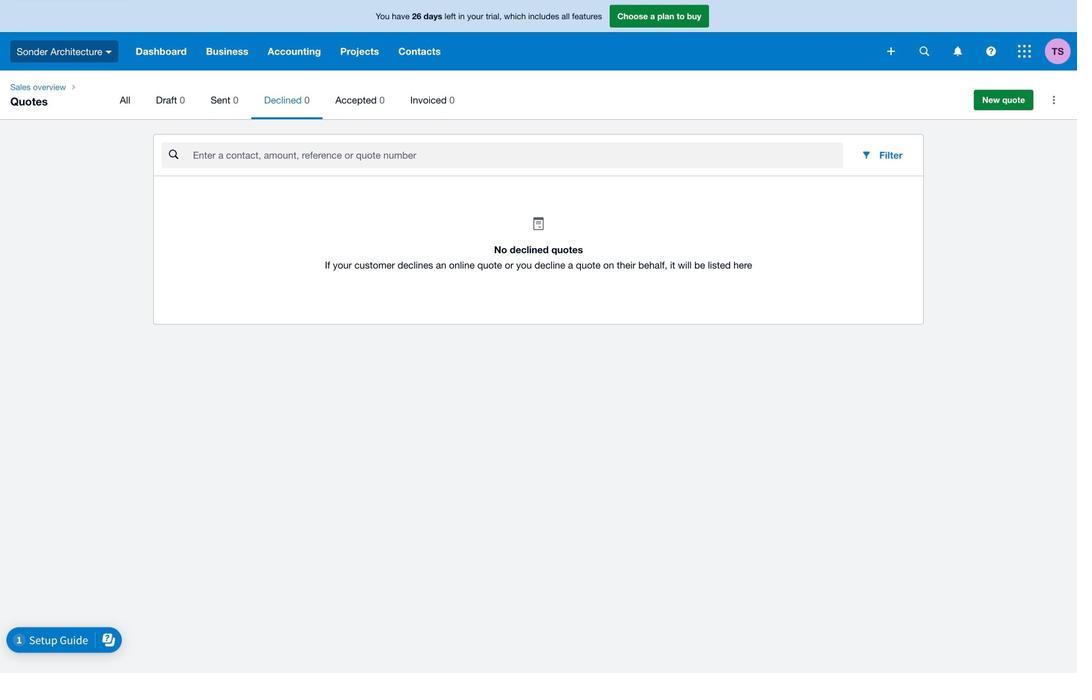 Task type: describe. For each thing, give the bounding box(es) containing it.
quotes element
[[0, 71, 1078, 119]]

Enter a contact, amount, reference or quote number field
[[192, 143, 844, 167]]

menu inside quotes element
[[107, 81, 957, 119]]

shortcuts image
[[1042, 87, 1068, 113]]

0 horizontal spatial svg image
[[106, 51, 112, 54]]



Task type: vqa. For each thing, say whether or not it's contained in the screenshot.
shortcuts icon
yes



Task type: locate. For each thing, give the bounding box(es) containing it.
1 horizontal spatial svg image
[[888, 47, 896, 55]]

svg image
[[888, 47, 896, 55], [106, 51, 112, 54]]

menu
[[107, 81, 957, 119]]

svg image
[[1019, 45, 1032, 58], [920, 47, 930, 56], [954, 47, 963, 56], [987, 47, 997, 56]]

banner
[[0, 0, 1078, 71]]



